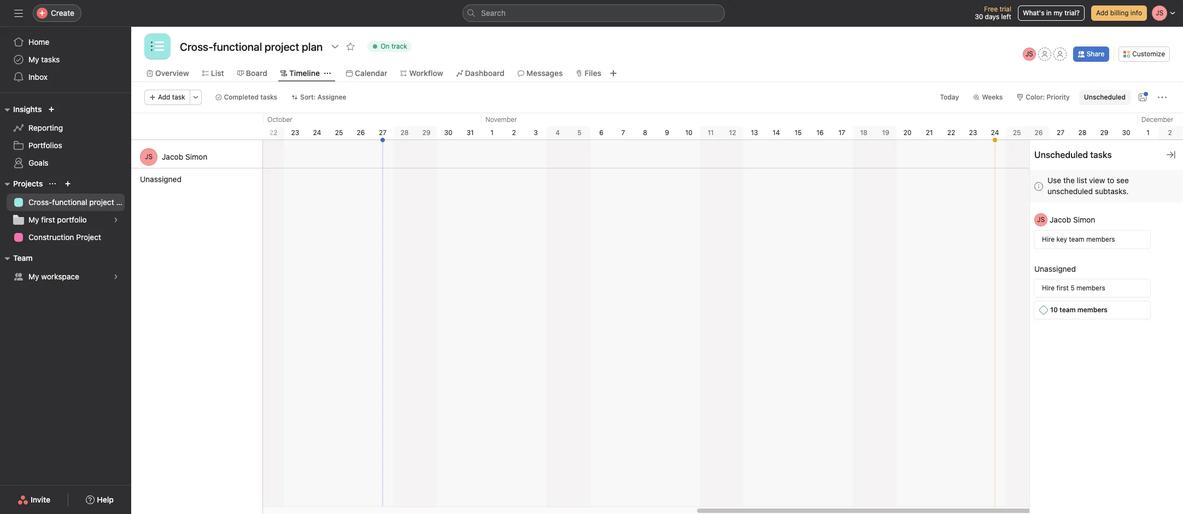 Task type: locate. For each thing, give the bounding box(es) containing it.
1 horizontal spatial 28
[[1079, 129, 1087, 137]]

november 1
[[486, 115, 517, 137]]

26
[[357, 129, 365, 137], [1035, 129, 1043, 137]]

1 vertical spatial jacob simon
[[1050, 215, 1096, 224]]

1 horizontal spatial 29
[[1101, 129, 1109, 137]]

1 horizontal spatial 22
[[948, 129, 956, 137]]

14
[[773, 129, 780, 137]]

my for my workspace
[[28, 272, 39, 281]]

teams element
[[0, 248, 131, 288]]

more actions image right save options image
[[1158, 93, 1167, 102]]

23 down weeks dropdown button
[[969, 129, 977, 137]]

0 horizontal spatial 25
[[335, 129, 343, 137]]

2 26 from the left
[[1035, 129, 1043, 137]]

hire first 5 members
[[1042, 284, 1106, 292]]

0 horizontal spatial first
[[41, 215, 55, 224]]

2 horizontal spatial js
[[1037, 215, 1045, 224]]

1 vertical spatial unscheduled
[[1035, 150, 1088, 160]]

25 down the color: priority dropdown button
[[1013, 129, 1021, 137]]

1 horizontal spatial 26
[[1035, 129, 1043, 137]]

team right key
[[1069, 235, 1085, 243]]

2 24 from the left
[[991, 129, 999, 137]]

2 vertical spatial my
[[28, 272, 39, 281]]

1 vertical spatial first
[[1057, 284, 1069, 292]]

dashboard link
[[456, 67, 505, 79]]

1 horizontal spatial 24
[[991, 129, 999, 137]]

29 down 'unscheduled' dropdown button
[[1101, 129, 1109, 137]]

1 vertical spatial tasks
[[260, 93, 277, 101]]

subtasks.
[[1095, 186, 1129, 196]]

0 horizontal spatial jacob
[[162, 152, 183, 161]]

1 vertical spatial unassigned
[[1035, 264, 1076, 273]]

invite
[[31, 495, 50, 504]]

more actions image
[[1158, 93, 1167, 102], [192, 94, 199, 101]]

members for hire key team members
[[1087, 235, 1115, 243]]

0 horizontal spatial add
[[158, 93, 170, 101]]

search button
[[463, 4, 725, 22]]

1 horizontal spatial 30
[[975, 13, 983, 21]]

save options image
[[1139, 93, 1147, 102]]

1 horizontal spatial first
[[1057, 284, 1069, 292]]

24 down sort: assignee dropdown button
[[313, 129, 321, 137]]

2 vertical spatial tasks
[[1091, 150, 1112, 160]]

add left task
[[158, 93, 170, 101]]

sort: assignee
[[300, 93, 346, 101]]

hire up 10 team members
[[1042, 284, 1055, 292]]

files
[[585, 68, 602, 78]]

23 down october
[[291, 129, 299, 137]]

0 horizontal spatial 26
[[357, 129, 365, 137]]

search list box
[[463, 4, 725, 22]]

portfolio
[[57, 215, 87, 224]]

add inside the add billing info button
[[1096, 9, 1109, 17]]

create button
[[33, 4, 81, 22]]

10 for 10 team members
[[1051, 306, 1058, 314]]

left
[[1002, 13, 1012, 21]]

27
[[379, 129, 387, 137], [1057, 129, 1065, 137]]

add left billing
[[1096, 9, 1109, 17]]

cross-functional project plan
[[28, 197, 131, 207]]

board link
[[237, 67, 267, 79]]

0 vertical spatial 10
[[685, 129, 693, 137]]

0 vertical spatial 5
[[578, 129, 582, 137]]

calendar
[[355, 68, 387, 78]]

my
[[28, 55, 39, 64], [28, 215, 39, 224], [28, 272, 39, 281]]

1 horizontal spatial tasks
[[260, 93, 277, 101]]

1 vertical spatial team
[[1060, 306, 1076, 314]]

2 horizontal spatial tasks
[[1091, 150, 1112, 160]]

first for my
[[41, 215, 55, 224]]

1
[[491, 129, 494, 137], [1147, 129, 1150, 137]]

on track
[[381, 42, 407, 50]]

my inside teams element
[[28, 272, 39, 281]]

my down cross-
[[28, 215, 39, 224]]

16
[[817, 129, 824, 137]]

first
[[41, 215, 55, 224], [1057, 284, 1069, 292]]

1 my from the top
[[28, 55, 39, 64]]

2 hire from the top
[[1042, 284, 1055, 292]]

22 right 21 at top
[[948, 129, 956, 137]]

first inside "projects" element
[[41, 215, 55, 224]]

17
[[839, 129, 846, 137]]

1 for november 1
[[491, 129, 494, 137]]

js for hire key team members
[[1037, 215, 1045, 224]]

first up 10 team members
[[1057, 284, 1069, 292]]

invite button
[[10, 490, 58, 510]]

insights button
[[0, 103, 42, 116]]

2
[[512, 129, 516, 137], [1168, 129, 1172, 137]]

see details, my workspace image
[[113, 273, 119, 280]]

3 my from the top
[[28, 272, 39, 281]]

hire left key
[[1042, 235, 1055, 243]]

1 1 from the left
[[491, 129, 494, 137]]

tasks inside dropdown button
[[260, 93, 277, 101]]

my
[[1054, 9, 1063, 17]]

30 left days
[[975, 13, 983, 21]]

25 down assignee
[[335, 129, 343, 137]]

11
[[708, 129, 714, 137]]

dashboard
[[465, 68, 505, 78]]

task
[[172, 93, 185, 101]]

list
[[1077, 176, 1087, 185]]

1 2 from the left
[[512, 129, 516, 137]]

my inside "projects" element
[[28, 215, 39, 224]]

6
[[599, 129, 604, 137]]

0 horizontal spatial jacob simon
[[162, 152, 207, 161]]

first for hire
[[1057, 284, 1069, 292]]

29 left 31
[[422, 129, 431, 137]]

0 horizontal spatial 1
[[491, 129, 494, 137]]

2 my from the top
[[28, 215, 39, 224]]

color: priority
[[1026, 93, 1070, 101]]

10 down hire first 5 members
[[1051, 306, 1058, 314]]

1 vertical spatial members
[[1077, 284, 1106, 292]]

0 horizontal spatial unassigned
[[140, 174, 182, 183]]

today
[[940, 93, 959, 101]]

29
[[422, 129, 431, 137], [1101, 129, 1109, 137]]

0 vertical spatial add
[[1096, 9, 1109, 17]]

1 hire from the top
[[1042, 235, 1055, 243]]

members down hire first 5 members
[[1078, 306, 1108, 314]]

1 22 from the left
[[269, 129, 277, 137]]

team down hire first 5 members
[[1060, 306, 1076, 314]]

messages link
[[518, 67, 563, 79]]

0 horizontal spatial 10
[[685, 129, 693, 137]]

what's
[[1023, 9, 1045, 17]]

0 horizontal spatial 5
[[578, 129, 582, 137]]

1 horizontal spatial 23
[[969, 129, 977, 137]]

add inside add task button
[[158, 93, 170, 101]]

members for hire first 5 members
[[1077, 284, 1106, 292]]

hide sidebar image
[[14, 9, 23, 17]]

1 horizontal spatial 10
[[1051, 306, 1058, 314]]

unscheduled left save options image
[[1084, 93, 1126, 101]]

3
[[534, 129, 538, 137]]

hire
[[1042, 235, 1055, 243], [1042, 284, 1055, 292]]

on track button
[[363, 39, 417, 54]]

1 vertical spatial hire
[[1042, 284, 1055, 292]]

timeline link
[[281, 67, 320, 79]]

members right key
[[1087, 235, 1115, 243]]

2 29 from the left
[[1101, 129, 1109, 137]]

0 vertical spatial jacob simon
[[162, 152, 207, 161]]

tasks down home
[[41, 55, 60, 64]]

new project or portfolio image
[[65, 180, 71, 187]]

js for unassigned
[[145, 153, 153, 161]]

0 horizontal spatial js
[[145, 153, 153, 161]]

add billing info
[[1096, 9, 1142, 17]]

0 horizontal spatial 29
[[422, 129, 431, 137]]

1 horizontal spatial 5
[[1071, 284, 1075, 292]]

0 vertical spatial simon
[[185, 152, 207, 161]]

jacob simon
[[162, 152, 207, 161], [1050, 215, 1096, 224]]

0 vertical spatial members
[[1087, 235, 1115, 243]]

1 horizontal spatial add
[[1096, 9, 1109, 17]]

1 horizontal spatial jacob
[[1050, 215, 1071, 224]]

my workspace
[[28, 272, 79, 281]]

1 vertical spatial js
[[145, 153, 153, 161]]

1 vertical spatial jacob
[[1050, 215, 1071, 224]]

use the list view to see unscheduled subtasks.
[[1048, 176, 1129, 196]]

1 vertical spatial 5
[[1071, 284, 1075, 292]]

1 horizontal spatial unassigned
[[1035, 264, 1076, 273]]

22 down october
[[269, 129, 277, 137]]

more actions image right task
[[192, 94, 199, 101]]

1 horizontal spatial 25
[[1013, 129, 1021, 137]]

add for add billing info
[[1096, 9, 1109, 17]]

1 down december
[[1147, 129, 1150, 137]]

30 left 31
[[444, 129, 453, 137]]

my up inbox
[[28, 55, 39, 64]]

tasks for unscheduled tasks
[[1091, 150, 1112, 160]]

1 29 from the left
[[422, 129, 431, 137]]

1 horizontal spatial 1
[[1147, 129, 1150, 137]]

new image
[[48, 106, 55, 113]]

0 horizontal spatial 30
[[444, 129, 453, 137]]

1 inside december 1
[[1147, 129, 1150, 137]]

0 horizontal spatial 27
[[379, 129, 387, 137]]

0 vertical spatial unscheduled
[[1084, 93, 1126, 101]]

2 1 from the left
[[1147, 129, 1150, 137]]

1 down november
[[491, 129, 494, 137]]

what's in my trial?
[[1023, 9, 1080, 17]]

members
[[1087, 235, 1115, 243], [1077, 284, 1106, 292], [1078, 306, 1108, 314]]

members up 10 team members
[[1077, 284, 1106, 292]]

october
[[267, 115, 292, 124]]

my inside global element
[[28, 55, 39, 64]]

2 down december
[[1168, 129, 1172, 137]]

0 vertical spatial tasks
[[41, 55, 60, 64]]

0 horizontal spatial 22
[[269, 129, 277, 137]]

view
[[1089, 176, 1105, 185]]

1 vertical spatial simon
[[1074, 215, 1096, 224]]

0 vertical spatial my
[[28, 55, 39, 64]]

reporting
[[28, 123, 63, 132]]

0 horizontal spatial 24
[[313, 129, 321, 137]]

25
[[335, 129, 343, 137], [1013, 129, 1021, 137]]

0 vertical spatial js
[[1026, 50, 1033, 58]]

unscheduled up use
[[1035, 150, 1088, 160]]

1 28 from the left
[[401, 129, 409, 137]]

hire for hire first 5 members
[[1042, 284, 1055, 292]]

28
[[401, 129, 409, 137], [1079, 129, 1087, 137]]

my tasks link
[[7, 51, 125, 68]]

add task
[[158, 93, 185, 101]]

1 horizontal spatial jacob simon
[[1050, 215, 1096, 224]]

20
[[904, 129, 912, 137]]

24 down weeks
[[991, 129, 999, 137]]

on
[[381, 42, 390, 50]]

unscheduled button
[[1079, 90, 1131, 105]]

0 vertical spatial first
[[41, 215, 55, 224]]

team
[[1069, 235, 1085, 243], [1060, 306, 1076, 314]]

tasks up october
[[260, 93, 277, 101]]

1 vertical spatial my
[[28, 215, 39, 224]]

1 horizontal spatial js
[[1026, 50, 1033, 58]]

unscheduled inside dropdown button
[[1084, 93, 1126, 101]]

1 horizontal spatial simon
[[1074, 215, 1096, 224]]

goals link
[[7, 154, 125, 172]]

tasks inside global element
[[41, 55, 60, 64]]

november
[[486, 115, 517, 124]]

None text field
[[177, 37, 326, 56]]

5 right 4
[[578, 129, 582, 137]]

list
[[211, 68, 224, 78]]

my down 'team'
[[28, 272, 39, 281]]

1 vertical spatial 10
[[1051, 306, 1058, 314]]

completed
[[224, 93, 259, 101]]

5 up 10 team members
[[1071, 284, 1075, 292]]

weeks
[[982, 93, 1003, 101]]

0 horizontal spatial simon
[[185, 152, 207, 161]]

tasks up view
[[1091, 150, 1112, 160]]

23
[[291, 129, 299, 137], [969, 129, 977, 137]]

0 horizontal spatial more actions image
[[192, 94, 199, 101]]

jacob for unassigned
[[162, 152, 183, 161]]

projects element
[[0, 174, 131, 248]]

10 left 11
[[685, 129, 693, 137]]

my for my tasks
[[28, 55, 39, 64]]

tasks
[[41, 55, 60, 64], [260, 93, 277, 101], [1091, 150, 1112, 160]]

2 vertical spatial js
[[1037, 215, 1045, 224]]

0 horizontal spatial 28
[[401, 129, 409, 137]]

10
[[685, 129, 693, 137], [1051, 306, 1058, 314]]

1 horizontal spatial 2
[[1168, 129, 1172, 137]]

team
[[13, 253, 33, 262]]

1 horizontal spatial 27
[[1057, 129, 1065, 137]]

30 left december 1
[[1122, 129, 1131, 137]]

1 for december 1
[[1147, 129, 1150, 137]]

first up 'construction' in the top left of the page
[[41, 215, 55, 224]]

8
[[643, 129, 647, 137]]

10 for 10
[[685, 129, 693, 137]]

project
[[76, 232, 101, 242]]

0 vertical spatial hire
[[1042, 235, 1055, 243]]

2 horizontal spatial 30
[[1122, 129, 1131, 137]]

plan
[[116, 197, 131, 207]]

0 horizontal spatial 2
[[512, 129, 516, 137]]

1 inside "november 1"
[[491, 129, 494, 137]]

0 horizontal spatial tasks
[[41, 55, 60, 64]]

0 horizontal spatial 23
[[291, 129, 299, 137]]

0 vertical spatial jacob
[[162, 152, 183, 161]]

1 vertical spatial add
[[158, 93, 170, 101]]

2 down november
[[512, 129, 516, 137]]



Task type: describe. For each thing, give the bounding box(es) containing it.
create
[[51, 8, 74, 17]]

december
[[1142, 115, 1174, 124]]

js inside button
[[1026, 50, 1033, 58]]

trial
[[1000, 5, 1012, 13]]

sort: assignee button
[[287, 90, 351, 105]]

13
[[751, 129, 758, 137]]

1 25 from the left
[[335, 129, 343, 137]]

days
[[985, 13, 1000, 21]]

cross-
[[28, 197, 52, 207]]

construction
[[28, 232, 74, 242]]

1 26 from the left
[[357, 129, 365, 137]]

to
[[1108, 176, 1115, 185]]

completed tasks button
[[210, 90, 282, 105]]

unscheduled for unscheduled tasks
[[1035, 150, 1088, 160]]

insights
[[13, 104, 42, 114]]

priority
[[1047, 93, 1070, 101]]

2 2 from the left
[[1168, 129, 1172, 137]]

2 28 from the left
[[1079, 129, 1087, 137]]

my workspace link
[[7, 268, 125, 285]]

2 25 from the left
[[1013, 129, 1021, 137]]

unscheduled for unscheduled
[[1084, 93, 1126, 101]]

2 23 from the left
[[969, 129, 977, 137]]

overview
[[155, 68, 189, 78]]

4
[[556, 129, 560, 137]]

messages
[[527, 68, 563, 78]]

jacob for hire key team members
[[1050, 215, 1071, 224]]

color:
[[1026, 93, 1045, 101]]

functional
[[52, 197, 87, 207]]

simon for hire key team members
[[1074, 215, 1096, 224]]

what's in my trial? button
[[1018, 5, 1085, 21]]

1 23 from the left
[[291, 129, 299, 137]]

2 22 from the left
[[948, 129, 956, 137]]

add task button
[[144, 90, 190, 105]]

the
[[1064, 176, 1075, 185]]

9
[[665, 129, 669, 137]]

board
[[246, 68, 267, 78]]

insights element
[[0, 100, 131, 174]]

trial?
[[1065, 9, 1080, 17]]

21
[[926, 129, 933, 137]]

list image
[[151, 40, 164, 53]]

free
[[984, 5, 998, 13]]

2 27 from the left
[[1057, 129, 1065, 137]]

see
[[1117, 176, 1129, 185]]

19
[[882, 129, 890, 137]]

my for my first portfolio
[[28, 215, 39, 224]]

workspace
[[41, 272, 79, 281]]

billing
[[1111, 9, 1129, 17]]

15
[[795, 129, 802, 137]]

7
[[622, 129, 625, 137]]

construction project
[[28, 232, 101, 242]]

assignee
[[318, 93, 346, 101]]

add tab image
[[609, 69, 618, 78]]

projects
[[13, 179, 43, 188]]

18
[[860, 129, 868, 137]]

simon for unassigned
[[185, 152, 207, 161]]

home
[[28, 37, 49, 46]]

add billing info button
[[1092, 5, 1147, 21]]

project
[[89, 197, 114, 207]]

workflow
[[409, 68, 443, 78]]

files link
[[576, 67, 602, 79]]

add for add task
[[158, 93, 170, 101]]

close details image
[[1167, 150, 1176, 159]]

jacob simon for hire key team members
[[1050, 215, 1096, 224]]

0 vertical spatial team
[[1069, 235, 1085, 243]]

12
[[729, 129, 736, 137]]

jacob simon for unassigned
[[162, 152, 207, 161]]

1 27 from the left
[[379, 129, 387, 137]]

10 team members
[[1051, 306, 1108, 314]]

customize button
[[1119, 46, 1170, 62]]

show options image
[[331, 42, 340, 51]]

show options, current sort, top image
[[49, 180, 56, 187]]

reporting link
[[7, 119, 125, 137]]

tasks for completed tasks
[[260, 93, 277, 101]]

1 horizontal spatial more actions image
[[1158, 93, 1167, 102]]

unscheduled tasks
[[1035, 150, 1112, 160]]

key
[[1057, 235, 1067, 243]]

global element
[[0, 27, 131, 92]]

see details, my first portfolio image
[[113, 217, 119, 223]]

overview link
[[147, 67, 189, 79]]

2 vertical spatial members
[[1078, 306, 1108, 314]]

inbox link
[[7, 68, 125, 86]]

home link
[[7, 33, 125, 51]]

js button
[[1023, 48, 1036, 61]]

portfolios
[[28, 141, 62, 150]]

track
[[392, 42, 407, 50]]

hire for hire key team members
[[1042, 235, 1055, 243]]

customize
[[1133, 50, 1165, 58]]

my tasks
[[28, 55, 60, 64]]

tasks for my tasks
[[41, 55, 60, 64]]

1 24 from the left
[[313, 129, 321, 137]]

goals
[[28, 158, 48, 167]]

workflow link
[[401, 67, 443, 79]]

in
[[1047, 9, 1052, 17]]

0 vertical spatial unassigned
[[140, 174, 182, 183]]

share button
[[1073, 46, 1110, 62]]

tab actions image
[[324, 70, 331, 77]]

help button
[[79, 490, 121, 510]]

help
[[97, 495, 114, 504]]

hire key team members
[[1042, 235, 1115, 243]]

info
[[1131, 9, 1142, 17]]

construction project link
[[7, 229, 125, 246]]

today button
[[935, 90, 964, 105]]

calendar link
[[346, 67, 387, 79]]

my first portfolio link
[[7, 211, 125, 229]]

add to starred image
[[346, 42, 355, 51]]

team button
[[0, 252, 33, 265]]

30 inside "free trial 30 days left"
[[975, 13, 983, 21]]

unscheduled
[[1048, 186, 1093, 196]]



Task type: vqa. For each thing, say whether or not it's contained in the screenshot.
Template
no



